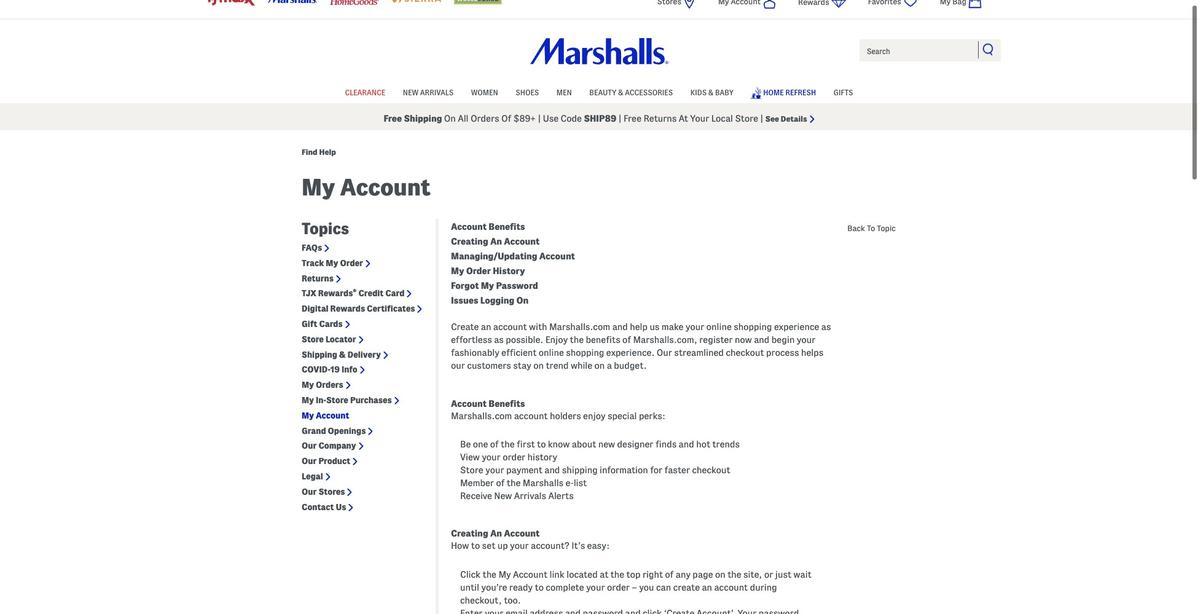 Task type: locate. For each thing, give the bounding box(es) containing it.
account?
[[531, 541, 570, 551]]

about
[[572, 440, 597, 449]]

at
[[600, 570, 609, 579]]

marquee
[[0, 106, 1199, 130]]

benefits inside account benefits creating an account managing/updating account my order history forgot my password issues logging on
[[489, 222, 525, 232]]

returns left at
[[644, 114, 677, 124]]

your up helps
[[797, 335, 816, 345]]

1 vertical spatial benefits
[[489, 399, 525, 409]]

shipping
[[562, 465, 598, 475]]

0 horizontal spatial on
[[444, 114, 456, 124]]

0 horizontal spatial free
[[384, 114, 402, 124]]

order
[[503, 453, 526, 462], [607, 582, 630, 592]]

the down payment
[[507, 478, 521, 488]]

creating inside account benefits creating an account managing/updating account my order history forgot my password issues logging on
[[451, 236, 489, 246]]

creating inside the creating an account how to set up your account? it's easy:
[[451, 529, 489, 539]]

creating down account benefits link
[[451, 236, 489, 246]]

0 vertical spatial marshalls.com
[[550, 322, 611, 332]]

the up 'you're'
[[483, 570, 497, 579]]

my up grand
[[302, 411, 314, 420]]

link
[[550, 570, 565, 579]]

rewards
[[318, 289, 353, 298], [330, 304, 365, 314]]

code
[[561, 114, 582, 124]]

0 vertical spatial orders
[[471, 114, 500, 124]]

an up up
[[490, 529, 502, 539]]

on right the page
[[716, 570, 726, 579]]

1 vertical spatial to
[[471, 541, 480, 551]]

1 horizontal spatial online
[[707, 322, 732, 332]]

arrivals down marshalls
[[514, 491, 547, 501]]

online down enjoy
[[539, 348, 564, 358]]

2 vertical spatial account
[[715, 582, 748, 592]]

0 horizontal spatial marshalls.com
[[451, 411, 512, 421]]

1 vertical spatial an
[[702, 582, 713, 592]]

0 horizontal spatial an
[[481, 322, 491, 332]]

benefits
[[489, 222, 525, 232], [489, 399, 525, 409]]

1 horizontal spatial orders
[[471, 114, 500, 124]]

to inside the be one of the first to know about new designer finds and hot trends view your order history store your payment and shipping information for faster checkout member of the marshalls e-list receive new arrivals alerts
[[537, 440, 546, 449]]

shipping up covid-
[[302, 350, 337, 359]]

my down covid-
[[302, 380, 314, 390]]

0 horizontal spatial new
[[403, 88, 419, 96]]

& for beauty
[[619, 88, 624, 96]]

returns link
[[302, 273, 334, 284]]

view
[[460, 453, 480, 462]]

back to topic link
[[848, 224, 896, 232]]

homegoods.com image
[[330, 0, 379, 5]]

faster
[[665, 465, 690, 475]]

legal
[[302, 471, 323, 481]]

our product link
[[302, 456, 351, 467]]

track
[[302, 258, 324, 268]]

kids & baby
[[691, 88, 734, 96]]

1 vertical spatial store
[[326, 395, 348, 405]]

your
[[686, 322, 705, 332], [797, 335, 816, 345], [482, 453, 501, 462], [486, 465, 505, 475], [510, 541, 529, 551], [586, 582, 605, 592]]

0 vertical spatial creating
[[451, 236, 489, 246]]

create an account with marshalls.com and help us make your online shopping experience as effortless as possible. enjoy the benefits of marshalls.com, register now and begin your fashionably efficient online shopping experience. our streamlined checkout process helps our customers stay on trend while on a budget.
[[451, 322, 831, 370]]

2 horizontal spatial store
[[460, 465, 484, 475]]

returns inside the topics faqs track my order returns tjx rewards ® credit card digital rewards certificates gift cards store locator shipping & delivery covid-19 info my orders my in-store purchases my account grand openings our company our product legal our stores contact us
[[302, 273, 334, 283]]

arrivals left the women
[[420, 88, 454, 96]]

0 vertical spatial online
[[707, 322, 732, 332]]

order up forgot
[[466, 266, 491, 276]]

while
[[571, 361, 593, 370]]

shipping down new arrivals on the left top of page
[[404, 114, 442, 124]]

openings
[[328, 426, 366, 436]]

1 vertical spatial an
[[490, 529, 502, 539]]

0 vertical spatial an
[[490, 236, 502, 246]]

orders down covid-19 info link at the bottom
[[316, 380, 343, 390]]

covid-
[[302, 365, 331, 375]]

1 horizontal spatial &
[[619, 88, 624, 96]]

new right receive
[[494, 491, 512, 501]]

menu bar
[[206, 81, 993, 103]]

1 vertical spatial marshalls.com
[[451, 411, 512, 421]]

see details link
[[766, 114, 815, 123]]

None submit
[[983, 43, 995, 55]]

1 vertical spatial rewards
[[330, 304, 365, 314]]

and left hot
[[679, 440, 695, 449]]

to inside click the my account link located at the top right of any page on the site, or just wait until you're ready to complete your order – you can create an account during checkout, too.
[[535, 582, 544, 592]]

online
[[707, 322, 732, 332], [539, 348, 564, 358]]

orders
[[471, 114, 500, 124], [316, 380, 343, 390]]

of left any
[[665, 570, 674, 579]]

1 vertical spatial returns
[[302, 273, 334, 283]]

store up my account link
[[326, 395, 348, 405]]

order inside click the my account link located at the top right of any page on the site, or just wait until you're ready to complete your order – you can create an account during checkout, too.
[[607, 582, 630, 592]]

our
[[657, 348, 673, 358], [302, 441, 317, 451], [302, 456, 317, 466], [302, 487, 317, 497]]

2 creating from the top
[[451, 529, 489, 539]]

rewards down ®
[[330, 304, 365, 314]]

1 vertical spatial checkout
[[693, 465, 731, 475]]

0 vertical spatial checkout
[[726, 348, 765, 358]]

our down legal link
[[302, 487, 317, 497]]

orders inside the topics faqs track my order returns tjx rewards ® credit card digital rewards certificates gift cards store locator shipping & delivery covid-19 info my orders my in-store purchases my account grand openings our company our product legal our stores contact us
[[316, 380, 343, 390]]

1 vertical spatial orders
[[316, 380, 343, 390]]

to left set
[[471, 541, 480, 551]]

account up possible.
[[494, 322, 527, 332]]

rewards down returns link
[[318, 289, 353, 298]]

0 horizontal spatial |
[[538, 114, 541, 124]]

0 vertical spatial benefits
[[489, 222, 525, 232]]

banner
[[0, 0, 1199, 130]]

efficient
[[502, 348, 537, 358]]

issues
[[451, 295, 479, 305]]

0 vertical spatial shipping
[[404, 114, 442, 124]]

enjoy
[[583, 411, 606, 421]]

online up the register on the bottom of the page
[[707, 322, 732, 332]]

an up managing/updating
[[490, 236, 502, 246]]

right
[[643, 570, 663, 579]]

& right beauty on the top of the page
[[619, 88, 624, 96]]

shipping inside banner
[[404, 114, 442, 124]]

holders
[[550, 411, 581, 421]]

marshalls.com up one
[[451, 411, 512, 421]]

any
[[676, 570, 691, 579]]

free down beauty & accessories
[[624, 114, 642, 124]]

0 vertical spatial returns
[[644, 114, 677, 124]]

1 horizontal spatial order
[[466, 266, 491, 276]]

as up helps
[[822, 322, 831, 332]]

new right clearance on the left top of page
[[403, 88, 419, 96]]

benefits inside account benefits marshalls.com account holders enjoy special perks:
[[489, 399, 525, 409]]

marshalls.com image
[[268, 0, 317, 3]]

1 | from the left
[[538, 114, 541, 124]]

perks:
[[639, 411, 666, 421]]

benefits for account
[[489, 399, 525, 409]]

our down marshalls.com,
[[657, 348, 673, 358]]

grand
[[302, 426, 326, 436]]

shopping up now
[[734, 322, 772, 332]]

beauty & accessories link
[[590, 82, 673, 101]]

in-
[[316, 395, 326, 405]]

cards
[[319, 319, 343, 329]]

your down at
[[586, 582, 605, 592]]

women link
[[471, 82, 498, 101]]

1 horizontal spatial |
[[619, 114, 622, 124]]

creating
[[451, 236, 489, 246], [451, 529, 489, 539]]

helps
[[802, 348, 824, 358]]

information
[[600, 465, 648, 475]]

0 vertical spatial order
[[503, 453, 526, 462]]

how
[[451, 541, 469, 551]]

account down site,
[[715, 582, 748, 592]]

1 vertical spatial shipping
[[302, 350, 337, 359]]

complete
[[546, 582, 584, 592]]

1 horizontal spatial as
[[822, 322, 831, 332]]

2 an from the top
[[490, 529, 502, 539]]

account up first
[[514, 411, 548, 421]]

local
[[712, 114, 733, 124]]

0 vertical spatial on
[[444, 114, 456, 124]]

store down view
[[460, 465, 484, 475]]

®
[[353, 288, 357, 295]]

effortless
[[451, 335, 492, 345]]

2 vertical spatial to
[[535, 582, 544, 592]]

and up marshalls
[[545, 465, 560, 475]]

1 horizontal spatial marshalls.com
[[550, 322, 611, 332]]

1 vertical spatial as
[[494, 335, 504, 345]]

0 vertical spatial shopping
[[734, 322, 772, 332]]

shopping up while
[[566, 348, 605, 358]]

e-
[[566, 478, 574, 488]]

an up effortless
[[481, 322, 491, 332]]

–
[[632, 582, 637, 592]]

designer
[[618, 440, 654, 449]]

our
[[451, 361, 465, 370]]

1 benefits from the top
[[489, 222, 525, 232]]

shoes link
[[516, 82, 539, 101]]

menu bar containing clearance
[[206, 81, 993, 103]]

purchases
[[350, 395, 392, 405]]

sierra.com image
[[392, 0, 441, 3]]

site search search field
[[859, 38, 1003, 63]]

2 horizontal spatial &
[[709, 88, 714, 96]]

checkout inside the be one of the first to know about new designer finds and hot trends view your order history store your payment and shipping information for faster checkout member of the marshalls e-list receive new arrivals alerts
[[693, 465, 731, 475]]

order up payment
[[503, 453, 526, 462]]

account inside the topics faqs track my order returns tjx rewards ® credit card digital rewards certificates gift cards store locator shipping & delivery covid-19 info my orders my in-store purchases my account grand openings our company our product legal our stores contact us
[[316, 411, 349, 420]]

0 vertical spatial new
[[403, 88, 419, 96]]

fashionably
[[451, 348, 500, 358]]

accessories
[[625, 88, 673, 96]]

on
[[444, 114, 456, 124], [517, 295, 529, 305]]

2 benefits from the top
[[489, 399, 525, 409]]

creating up how at the left of the page
[[451, 529, 489, 539]]

1 horizontal spatial free
[[624, 114, 642, 124]]

orders left of
[[471, 114, 500, 124]]

1 vertical spatial on
[[517, 295, 529, 305]]

page
[[693, 570, 713, 579]]

store
[[302, 334, 324, 344], [326, 395, 348, 405], [460, 465, 484, 475]]

2 vertical spatial store
[[460, 465, 484, 475]]

0 horizontal spatial as
[[494, 335, 504, 345]]

the inside create an account with marshalls.com and help us make your online shopping experience as effortless as possible. enjoy the benefits of marshalls.com, register now and begin your fashionably efficient online shopping experience. our streamlined checkout process helps our customers stay on trend while on a budget.
[[570, 335, 584, 345]]

our up legal at the left bottom
[[302, 456, 317, 466]]

your right make
[[686, 322, 705, 332]]

1 horizontal spatial arrivals
[[514, 491, 547, 501]]

0 horizontal spatial online
[[539, 348, 564, 358]]

0 vertical spatial account
[[494, 322, 527, 332]]

none submit inside site search search box
[[983, 43, 995, 55]]

1 horizontal spatial order
[[607, 582, 630, 592]]

contact us link
[[302, 502, 346, 512]]

my account link
[[302, 411, 349, 421]]

1 creating from the top
[[451, 236, 489, 246]]

my account main content
[[0, 140, 1199, 614]]

on left all
[[444, 114, 456, 124]]

marshalls.com
[[550, 322, 611, 332], [451, 411, 512, 421]]

my left the in- on the left of page
[[302, 395, 314, 405]]

an down the page
[[702, 582, 713, 592]]

orders inside banner
[[471, 114, 500, 124]]

& down locator
[[339, 350, 346, 359]]

my up 'you're'
[[499, 570, 511, 579]]

new inside 'menu bar'
[[403, 88, 419, 96]]

0 horizontal spatial returns
[[302, 273, 334, 283]]

1 horizontal spatial returns
[[644, 114, 677, 124]]

0 vertical spatial arrivals
[[420, 88, 454, 96]]

an
[[481, 322, 491, 332], [702, 582, 713, 592]]

on right stay
[[534, 361, 544, 370]]

forgot my password link
[[451, 281, 538, 291]]

1 horizontal spatial an
[[702, 582, 713, 592]]

free shipping on all orders of $89+ | use code ship89 | free returns at your local store | see details
[[384, 114, 808, 124]]

Search text field
[[859, 38, 1003, 63]]

details
[[781, 114, 808, 123]]

to inside the creating an account how to set up your account? it's easy:
[[471, 541, 480, 551]]

up
[[498, 541, 508, 551]]

managing/updating
[[451, 251, 538, 261]]

new
[[403, 88, 419, 96], [494, 491, 512, 501]]

returns down track
[[302, 273, 334, 283]]

you're
[[482, 582, 507, 592]]

order up ®
[[340, 258, 363, 268]]

0 horizontal spatial shopping
[[566, 348, 605, 358]]

of right one
[[490, 440, 499, 449]]

to right ready
[[535, 582, 544, 592]]

info
[[342, 365, 358, 375]]

on inside click the my account link located at the top right of any page on the site, or just wait until you're ready to complete your order – you can create an account during checkout, too.
[[716, 570, 726, 579]]

0 vertical spatial to
[[537, 440, 546, 449]]

checkout down hot
[[693, 465, 731, 475]]

trend
[[546, 361, 569, 370]]

| left use
[[538, 114, 541, 124]]

process
[[767, 348, 800, 358]]

of up experience.
[[623, 335, 631, 345]]

your right up
[[510, 541, 529, 551]]

account
[[340, 175, 431, 200], [451, 222, 487, 232], [504, 236, 540, 246], [540, 251, 575, 261], [451, 399, 487, 409], [316, 411, 349, 420], [504, 529, 540, 539], [513, 570, 548, 579]]

0 horizontal spatial order
[[503, 453, 526, 462]]

store down gift
[[302, 334, 324, 344]]

account inside account benefits marshalls.com account holders enjoy special perks:
[[514, 411, 548, 421]]

1 vertical spatial new
[[494, 491, 512, 501]]

1 vertical spatial order
[[607, 582, 630, 592]]

0 horizontal spatial on
[[534, 361, 544, 370]]

alerts
[[549, 491, 574, 501]]

1 an from the top
[[490, 236, 502, 246]]

on left 'a' on the right of the page
[[595, 361, 605, 370]]

0 vertical spatial an
[[481, 322, 491, 332]]

history
[[493, 266, 525, 276]]

0 horizontal spatial store
[[302, 334, 324, 344]]

account inside account benefits marshalls.com account holders enjoy special perks:
[[451, 399, 487, 409]]

benefits up creating an account link
[[489, 222, 525, 232]]

2 horizontal spatial on
[[716, 570, 726, 579]]

shipping inside the topics faqs track my order returns tjx rewards ® credit card digital rewards certificates gift cards store locator shipping & delivery covid-19 info my orders my in-store purchases my account grand openings our company our product legal our stores contact us
[[302, 350, 337, 359]]

0 horizontal spatial shipping
[[302, 350, 337, 359]]

1 vertical spatial online
[[539, 348, 564, 358]]

1 vertical spatial creating
[[451, 529, 489, 539]]

& right kids
[[709, 88, 714, 96]]

checkout down now
[[726, 348, 765, 358]]

of
[[502, 114, 512, 124]]

|
[[538, 114, 541, 124], [619, 114, 622, 124]]

my
[[302, 175, 335, 200], [326, 258, 338, 268], [451, 266, 464, 276], [481, 281, 494, 291], [302, 380, 314, 390], [302, 395, 314, 405], [302, 411, 314, 420], [499, 570, 511, 579]]

1 horizontal spatial shopping
[[734, 322, 772, 332]]

can
[[657, 582, 671, 592]]

of right member
[[496, 478, 505, 488]]

store |
[[735, 114, 764, 124]]

as up efficient
[[494, 335, 504, 345]]

back to topic
[[848, 224, 896, 232]]

on down password
[[517, 295, 529, 305]]

0 horizontal spatial orders
[[316, 380, 343, 390]]

menu bar inside banner
[[206, 81, 993, 103]]

free down clearance on the left top of page
[[384, 114, 402, 124]]

password
[[496, 281, 538, 291]]

account inside the creating an account how to set up your account? it's easy:
[[504, 529, 540, 539]]

| right ship89
[[619, 114, 622, 124]]

the right enjoy
[[570, 335, 584, 345]]

1 horizontal spatial shipping
[[404, 114, 442, 124]]

0 horizontal spatial order
[[340, 258, 363, 268]]

1 vertical spatial account
[[514, 411, 548, 421]]

1 vertical spatial arrivals
[[514, 491, 547, 501]]

1 horizontal spatial store
[[326, 395, 348, 405]]

1 horizontal spatial on
[[517, 295, 529, 305]]

1 horizontal spatial new
[[494, 491, 512, 501]]

find help link
[[302, 147, 336, 157]]

or
[[765, 570, 774, 579]]

marshalls home image
[[530, 38, 669, 65]]

marshalls.com up enjoy
[[550, 322, 611, 332]]

0 horizontal spatial arrivals
[[420, 88, 454, 96]]

0 horizontal spatial &
[[339, 350, 346, 359]]

easy:
[[587, 541, 610, 551]]

our stores link
[[302, 487, 345, 497]]

to up history
[[537, 440, 546, 449]]

benefits down stay
[[489, 399, 525, 409]]

order left –
[[607, 582, 630, 592]]



Task type: vqa. For each thing, say whether or not it's contained in the screenshot.
Wallet at the top right of the page
no



Task type: describe. For each thing, give the bounding box(es) containing it.
hot
[[697, 440, 711, 449]]

help
[[630, 322, 648, 332]]

order inside the be one of the first to know about new designer finds and hot trends view your order history store your payment and shipping information for faster checkout member of the marshalls e-list receive new arrivals alerts
[[503, 453, 526, 462]]

our company link
[[302, 441, 356, 451]]

account benefits creating an account managing/updating account my order history forgot my password issues logging on
[[451, 222, 575, 305]]

back
[[848, 224, 866, 232]]

digital
[[302, 304, 329, 314]]

topics
[[302, 220, 349, 237]]

homesense.com image
[[454, 0, 503, 4]]

be
[[460, 440, 471, 449]]

the right at
[[611, 570, 625, 579]]

budget.
[[614, 361, 647, 370]]

checkout inside create an account with marshalls.com and help us make your online shopping experience as effortless as possible. enjoy the benefits of marshalls.com, register now and begin your fashionably efficient online shopping experience. our streamlined checkout process helps our customers stay on trend while on a budget.
[[726, 348, 765, 358]]

2 free from the left
[[624, 114, 642, 124]]

beauty
[[590, 88, 617, 96]]

banner containing free shipping
[[0, 0, 1199, 130]]

kids & baby link
[[691, 82, 734, 101]]

on inside banner
[[444, 114, 456, 124]]

your inside the creating an account how to set up your account? it's easy:
[[510, 541, 529, 551]]

1 vertical spatial shopping
[[566, 348, 605, 358]]

receive
[[460, 491, 492, 501]]

an inside the creating an account how to set up your account? it's easy:
[[490, 529, 502, 539]]

my up forgot
[[451, 266, 464, 276]]

an inside create an account with marshalls.com and help us make your online shopping experience as effortless as possible. enjoy the benefits of marshalls.com, register now and begin your fashionably efficient online shopping experience. our streamlined checkout process helps our customers stay on trend while on a budget.
[[481, 322, 491, 332]]

2 | from the left
[[619, 114, 622, 124]]

new arrivals link
[[403, 82, 454, 101]]

marquee containing free shipping
[[0, 106, 1199, 130]]

too.
[[504, 595, 521, 605]]

help
[[319, 148, 336, 156]]

marshalls.com,
[[633, 335, 698, 345]]

home
[[764, 88, 784, 96]]

& inside the topics faqs track my order returns tjx rewards ® credit card digital rewards certificates gift cards store locator shipping & delivery covid-19 info my orders my in-store purchases my account grand openings our company our product legal our stores contact us
[[339, 350, 346, 359]]

account inside create an account with marshalls.com and help us make your online shopping experience as effortless as possible. enjoy the benefits of marshalls.com, register now and begin your fashionably efficient online shopping experience. our streamlined checkout process helps our customers stay on trend while on a budget.
[[494, 322, 527, 332]]

0 vertical spatial rewards
[[318, 289, 353, 298]]

us
[[336, 502, 346, 512]]

creating an account link
[[451, 236, 540, 246]]

an inside click the my account link located at the top right of any page on the site, or just wait until you're ready to complete your order – you can create an account during checkout, too.
[[702, 582, 713, 592]]

topic
[[877, 224, 896, 232]]

now
[[735, 335, 752, 345]]

new arrivals
[[403, 88, 454, 96]]

set
[[482, 541, 496, 551]]

gifts
[[834, 88, 854, 96]]

account inside click the my account link located at the top right of any page on the site, or just wait until you're ready to complete your order – you can create an account during checkout, too.
[[513, 570, 548, 579]]

an inside account benefits creating an account managing/updating account my order history forgot my password issues logging on
[[490, 236, 502, 246]]

kids
[[691, 88, 707, 96]]

on inside account benefits creating an account managing/updating account my order history forgot my password issues logging on
[[517, 295, 529, 305]]

covid-19 info link
[[302, 365, 358, 375]]

order inside the topics faqs track my order returns tjx rewards ® credit card digital rewards certificates gift cards store locator shipping & delivery covid-19 info my orders my in-store purchases my account grand openings our company our product legal our stores contact us
[[340, 258, 363, 268]]

the left site,
[[728, 570, 742, 579]]

account benefits link
[[451, 222, 525, 232]]

account inside click the my account link located at the top right of any page on the site, or just wait until you're ready to complete your order – you can create an account during checkout, too.
[[715, 582, 748, 592]]

site,
[[744, 570, 763, 579]]

possible.
[[506, 335, 544, 345]]

delivery
[[348, 350, 381, 359]]

beauty & accessories
[[590, 88, 673, 96]]

managing/updating account link
[[451, 251, 575, 261]]

tjx
[[302, 289, 316, 298]]

stores
[[319, 487, 345, 497]]

benefits for an
[[489, 222, 525, 232]]

my inside click the my account link located at the top right of any page on the site, or just wait until you're ready to complete your order – you can create an account during checkout, too.
[[499, 570, 511, 579]]

forgot
[[451, 281, 479, 291]]

gifts link
[[834, 82, 854, 101]]

finds
[[656, 440, 677, 449]]

special
[[608, 411, 637, 421]]

experience
[[775, 322, 820, 332]]

marshalls.com inside account benefits marshalls.com account holders enjoy special perks:
[[451, 411, 512, 421]]

gift
[[302, 319, 317, 329]]

credit
[[359, 289, 384, 298]]

arrivals inside 'menu bar'
[[420, 88, 454, 96]]

of inside click the my account link located at the top right of any page on the site, or just wait until you're ready to complete your order – you can create an account during checkout, too.
[[665, 570, 674, 579]]

company
[[319, 441, 356, 451]]

1 free from the left
[[384, 114, 402, 124]]

faqs
[[302, 243, 322, 253]]

benefits
[[586, 335, 621, 345]]

your down one
[[482, 453, 501, 462]]

my order history link
[[451, 266, 525, 276]]

arrivals inside the be one of the first to know about new designer finds and hot trends view your order history store your payment and shipping information for faster checkout member of the marshalls e-list receive new arrivals alerts
[[514, 491, 547, 501]]

your inside click the my account link located at the top right of any page on the site, or just wait until you're ready to complete your order – you can create an account during checkout, too.
[[586, 582, 605, 592]]

ship89
[[584, 114, 617, 124]]

19
[[331, 365, 340, 375]]

be one of the first to know about new designer finds and hot trends view your order history store your payment and shipping information for faster checkout member of the marshalls e-list receive new arrivals alerts
[[460, 440, 740, 501]]

marshalls.com inside create an account with marshalls.com and help us make your online shopping experience as effortless as possible. enjoy the benefits of marshalls.com, register now and begin your fashionably efficient online shopping experience. our streamlined checkout process helps our customers stay on trend while on a budget.
[[550, 322, 611, 332]]

store inside the be one of the first to know about new designer finds and hot trends view your order history store your payment and shipping information for faster checkout member of the marshalls e-list receive new arrivals alerts
[[460, 465, 484, 475]]

of inside create an account with marshalls.com and help us make your online shopping experience as effortless as possible. enjoy the benefits of marshalls.com, register now and begin your fashionably efficient online shopping experience. our streamlined checkout process helps our customers stay on trend while on a budget.
[[623, 335, 631, 345]]

shipping & delivery link
[[302, 350, 381, 360]]

locator
[[326, 334, 356, 344]]

my right track
[[326, 258, 338, 268]]

$89+
[[514, 114, 536, 124]]

trends
[[713, 440, 740, 449]]

& for kids
[[709, 88, 714, 96]]

contact
[[302, 502, 334, 512]]

your up member
[[486, 465, 505, 475]]

our inside create an account with marshalls.com and help us make your online shopping experience as effortless as possible. enjoy the benefits of marshalls.com, register now and begin your fashionably efficient online shopping experience. our streamlined checkout process helps our customers stay on trend while on a budget.
[[657, 348, 673, 358]]

my down find help link
[[302, 175, 335, 200]]

a
[[607, 361, 612, 370]]

experience.
[[607, 348, 655, 358]]

my down the my order history link
[[481, 281, 494, 291]]

tjmaxx.com image
[[206, 0, 255, 6]]

issues logging on link
[[451, 295, 529, 305]]

first
[[517, 440, 535, 449]]

new inside the be one of the first to know about new designer finds and hot trends view your order history store your payment and shipping information for faster checkout member of the marshalls e-list receive new arrivals alerts
[[494, 491, 512, 501]]

gift cards link
[[302, 319, 343, 329]]

baby
[[716, 88, 734, 96]]

the left first
[[501, 440, 515, 449]]

create
[[674, 582, 700, 592]]

refresh
[[786, 88, 817, 96]]

make
[[662, 322, 684, 332]]

and left help
[[613, 322, 628, 332]]

enjoy
[[546, 335, 568, 345]]

use
[[543, 114, 559, 124]]

new
[[599, 440, 615, 449]]

during
[[750, 582, 778, 592]]

0 vertical spatial as
[[822, 322, 831, 332]]

streamlined
[[675, 348, 724, 358]]

at
[[679, 114, 689, 124]]

my orders link
[[302, 380, 343, 390]]

and right now
[[754, 335, 770, 345]]

payment
[[507, 465, 543, 475]]

0 vertical spatial store
[[302, 334, 324, 344]]

our down grand
[[302, 441, 317, 451]]

returns inside marquee
[[644, 114, 677, 124]]

1 horizontal spatial on
[[595, 361, 605, 370]]

my account
[[302, 175, 431, 200]]

store locator link
[[302, 334, 356, 345]]

checkout,
[[460, 595, 502, 605]]

account benefits marshalls.com account holders enjoy special perks:
[[451, 399, 666, 421]]

order inside account benefits creating an account managing/updating account my order history forgot my password issues logging on
[[466, 266, 491, 276]]



